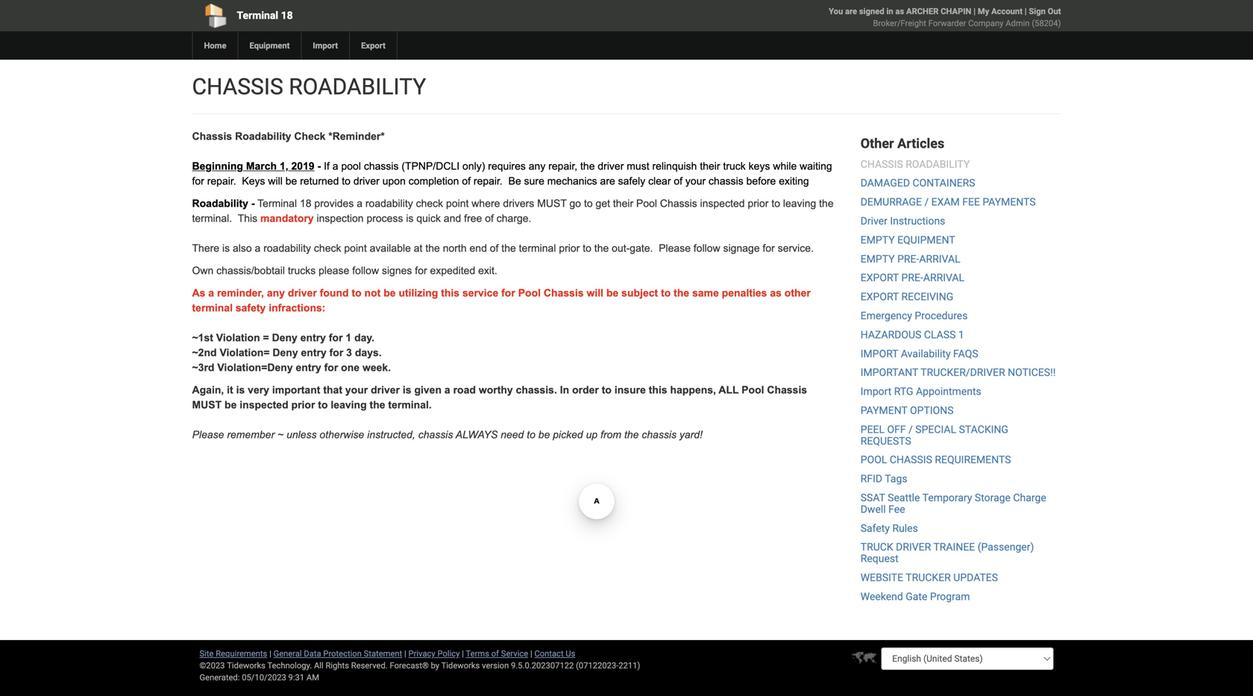 Task type: locate. For each thing, give the bounding box(es) containing it.
this right insure
[[649, 384, 668, 396]]

to right go
[[584, 198, 593, 209]]

1 export from the top
[[861, 272, 899, 284]]

terminal
[[519, 242, 556, 254], [192, 302, 233, 314]]

rtg
[[894, 385, 914, 398]]

roadability inside terminal 18 provides a roadability check point where drivers must go to get their pool chassis inspected prior to leaving the terminal.  this
[[366, 198, 413, 209]]

2 empty from the top
[[861, 253, 895, 265]]

check up please
[[314, 242, 341, 254]]

for inside as a reminder, any driver found to not be utilizing this service for pool chassis will be subject to the same penalties as other terminal safety infractions:
[[501, 287, 515, 299]]

1 vertical spatial please
[[192, 429, 224, 441]]

your down one
[[345, 384, 368, 396]]

deny right the =
[[272, 332, 298, 344]]

follow up not
[[352, 265, 379, 276]]

import up payment
[[861, 385, 892, 398]]

18 inside terminal 18 link
[[281, 9, 293, 22]]

a right if
[[333, 160, 338, 172]]

roadability up march
[[235, 131, 291, 142]]

1 vertical spatial inspected
[[240, 399, 288, 411]]

(passenger)
[[978, 541, 1034, 553]]

prior down go
[[559, 242, 580, 254]]

1 horizontal spatial follow
[[694, 242, 721, 254]]

1 vertical spatial their
[[613, 198, 634, 209]]

0 vertical spatial -
[[318, 160, 321, 172]]

18 up equipment
[[281, 9, 293, 22]]

import up chassis roadability
[[313, 41, 338, 50]]

0 vertical spatial inspected
[[700, 198, 745, 209]]

import availability faqs link
[[861, 348, 979, 360]]

driver up safely
[[598, 160, 624, 172]]

1 vertical spatial entry
[[301, 347, 327, 359]]

1 horizontal spatial please
[[659, 242, 691, 254]]

their inside terminal 18 provides a roadability check point where drivers must go to get their pool chassis inspected prior to leaving the terminal.  this
[[613, 198, 634, 209]]

keys
[[242, 175, 265, 187]]

0 vertical spatial will
[[268, 175, 283, 187]]

the down the waiting
[[819, 198, 834, 209]]

roadability up trucks
[[264, 242, 311, 254]]

arrival down equipment
[[919, 253, 961, 265]]

for right service
[[501, 287, 515, 299]]

of down only)
[[462, 175, 471, 187]]

0 vertical spatial roadability
[[289, 73, 426, 100]]

a right the also
[[255, 242, 261, 254]]

terminal inside terminal 18 provides a roadability check point where drivers must go to get their pool chassis inspected prior to leaving the terminal.  this
[[258, 198, 297, 209]]

1 vertical spatial pre-
[[902, 272, 924, 284]]

need
[[501, 429, 524, 441]]

will inside as a reminder, any driver found to not be utilizing this service for pool chassis will be subject to the same penalties as other terminal safety infractions:
[[587, 287, 604, 299]]

pool inside terminal 18 provides a roadability check point where drivers must go to get their pool chassis inspected prior to leaving the terminal.  this
[[636, 198, 657, 209]]

1 vertical spatial point
[[344, 242, 367, 254]]

import inside other articles chassis roadability damaged containers demurrage / exam fee payments driver instructions empty equipment empty pre-arrival export pre-arrival export receiving emergency procedures hazardous class 1 import availability faqs important trucker/driver notices!! import rtg appointments payment options peel off / special stacking requests pool chassis requirements rfid tags ssat seattle temporary storage charge dwell fee safety rules truck driver trainee (passenger) request website trucker updates weekend gate program
[[861, 385, 892, 398]]

inspected inside again, it is very important that your driver is given a road worthy chassis. in order to insure this happens, all pool chassis must be inspected prior to leaving the terminal.
[[240, 399, 288, 411]]

chassis
[[364, 160, 399, 172], [709, 175, 744, 187], [418, 429, 453, 441], [642, 429, 677, 441]]

0 vertical spatial as
[[896, 6, 904, 16]]

safety rules link
[[861, 522, 918, 534]]

leaving
[[783, 198, 816, 209], [331, 399, 367, 411]]

chassis up damaged
[[861, 158, 903, 170]]

please down must
[[192, 429, 224, 441]]

equipment
[[250, 41, 290, 50]]

18 inside terminal 18 provides a roadability check point where drivers must go to get their pool chassis inspected prior to leaving the terminal.  this
[[300, 198, 312, 209]]

0 horizontal spatial point
[[344, 242, 367, 254]]

empty down empty equipment 'link'
[[861, 253, 895, 265]]

special
[[916, 423, 957, 436]]

as inside as a reminder, any driver found to not be utilizing this service for pool chassis will be subject to the same penalties as other terminal safety infractions:
[[770, 287, 782, 299]]

/ right off on the right bottom of page
[[909, 423, 913, 436]]

terminal up equipment link
[[237, 9, 278, 22]]

provides
[[314, 198, 354, 209]]

/ left exam
[[925, 196, 929, 208]]

of down relinquish
[[674, 175, 683, 187]]

0 vertical spatial this
[[441, 287, 460, 299]]

roadability up the 'containers'
[[906, 158, 970, 170]]

1 vertical spatial empty
[[861, 253, 895, 265]]

0 horizontal spatial your
[[345, 384, 368, 396]]

1 vertical spatial /
[[909, 423, 913, 436]]

pre- down empty pre-arrival link
[[902, 272, 924, 284]]

articles
[[898, 136, 945, 151]]

1 horizontal spatial inspected
[[700, 198, 745, 209]]

options
[[910, 404, 954, 417]]

0 vertical spatial prior
[[748, 198, 769, 209]]

happens,
[[670, 384, 716, 396]]

1 empty from the top
[[861, 234, 895, 246]]

as right in
[[896, 6, 904, 16]]

for left one
[[324, 362, 338, 373]]

weekend gate program link
[[861, 590, 970, 603]]

pre- down empty equipment 'link'
[[898, 253, 919, 265]]

prior down before
[[748, 198, 769, 209]]

their inside if a pool chassis (tpnp/dcli only) requires any repair, the driver must relinquish their truck keys while waiting for repair.  keys will be returned to driver upon completion of repair.  be sure mechanics are safely clear of your chassis before exiting
[[700, 160, 720, 172]]

roadability down export link
[[289, 73, 426, 100]]

quick
[[417, 213, 441, 224]]

- left if
[[318, 160, 321, 172]]

there is also a roadability check point available at the north end of the terminal prior to the out-gate.  please follow signage for service.
[[192, 242, 814, 254]]

0 vertical spatial import
[[313, 41, 338, 50]]

for down beginning
[[192, 175, 204, 187]]

a up inspection
[[357, 198, 363, 209]]

0 vertical spatial are
[[845, 6, 857, 16]]

1 vertical spatial terminal
[[258, 198, 297, 209]]

terminal 18 provides a roadability check point where drivers must go to get their pool chassis inspected prior to leaving the terminal.  this
[[192, 198, 834, 224]]

version
[[482, 661, 509, 670]]

0 vertical spatial roadability
[[235, 131, 291, 142]]

1 horizontal spatial roadability
[[906, 158, 970, 170]]

0 vertical spatial terminal
[[237, 9, 278, 22]]

entry
[[300, 332, 326, 344], [301, 347, 327, 359], [296, 362, 321, 373]]

1 horizontal spatial check
[[416, 198, 443, 209]]

0 vertical spatial your
[[686, 175, 706, 187]]

of inside "site requirements | general data protection statement | privacy policy | terms of service | contact us ©2023 tideworks technology. all rights reserved. forecast® by tideworks version 9.5.0.202307122 (07122023-2211) generated: 05/10/2023 9:31 am"
[[492, 649, 499, 658]]

2 horizontal spatial prior
[[748, 198, 769, 209]]

chassis.
[[516, 384, 557, 396]]

chassis up the tags
[[890, 454, 933, 466]]

entry up important
[[296, 362, 321, 373]]

empty down driver at the right top of the page
[[861, 234, 895, 246]]

point up and
[[446, 198, 469, 209]]

roadability inside other articles chassis roadability damaged containers demurrage / exam fee payments driver instructions empty equipment empty pre-arrival export pre-arrival export receiving emergency procedures hazardous class 1 import availability faqs important trucker/driver notices!! import rtg appointments payment options peel off / special stacking requests pool chassis requirements rfid tags ssat seattle temporary storage charge dwell fee safety rules truck driver trainee (passenger) request website trucker updates weekend gate program
[[906, 158, 970, 170]]

in
[[560, 384, 569, 396]]

the inside terminal 18 provides a roadability check point where drivers must go to get their pool chassis inspected prior to leaving the terminal.  this
[[819, 198, 834, 209]]

to down before
[[772, 198, 780, 209]]

0 vertical spatial check
[[416, 198, 443, 209]]

terminal down "as a"
[[192, 302, 233, 314]]

0 vertical spatial 18
[[281, 9, 293, 22]]

driver inside again, it is very important that your driver is given a road worthy chassis. in order to insure this happens, all pool chassis must be inspected prior to leaving the terminal.
[[371, 384, 400, 396]]

arrival up receiving at the right top
[[924, 272, 965, 284]]

be down 1,
[[286, 175, 297, 187]]

safety
[[861, 522, 890, 534]]

please
[[659, 242, 691, 254], [192, 429, 224, 441]]

roadability
[[289, 73, 426, 100], [906, 158, 970, 170]]

to down that
[[318, 399, 328, 411]]

containers
[[913, 177, 976, 189]]

trucks
[[288, 265, 316, 276]]

terminal down 'charge.'
[[519, 242, 556, 254]]

there
[[192, 242, 219, 254]]

0 horizontal spatial will
[[268, 175, 283, 187]]

2 vertical spatial chassis
[[890, 454, 933, 466]]

will inside if a pool chassis (tpnp/dcli only) requires any repair, the driver must relinquish their truck keys while waiting for repair.  keys will be returned to driver upon completion of repair.  be sure mechanics are safely clear of your chassis before exiting
[[268, 175, 283, 187]]

1 horizontal spatial prior
[[559, 242, 580, 254]]

emergency procedures link
[[861, 310, 968, 322]]

company
[[969, 18, 1004, 28]]

empty equipment link
[[861, 234, 956, 246]]

0 horizontal spatial terminal
[[192, 302, 233, 314]]

point inside terminal 18 provides a roadability check point where drivers must go to get their pool chassis inspected prior to leaving the terminal.  this
[[446, 198, 469, 209]]

1 horizontal spatial are
[[845, 6, 857, 16]]

1 vertical spatial roadability
[[264, 242, 311, 254]]

this down expedited
[[441, 287, 460, 299]]

returned
[[300, 175, 339, 187]]

1 vertical spatial -
[[251, 198, 255, 209]]

1 vertical spatial import
[[861, 385, 892, 398]]

a inside again, it is very important that your driver is given a road worthy chassis. in order to insure this happens, all pool chassis must be inspected prior to leaving the terminal.
[[445, 384, 450, 396]]

this inside as a reminder, any driver found to not be utilizing this service for pool chassis will be subject to the same penalties as other terminal safety infractions:
[[441, 287, 460, 299]]

1 vertical spatial check
[[314, 242, 341, 254]]

0 vertical spatial empty
[[861, 234, 895, 246]]

mandatory inspection process is quick and free of charge.
[[260, 213, 532, 224]]

1 vertical spatial terminal
[[192, 302, 233, 314]]

2 vertical spatial pool
[[742, 384, 764, 396]]

of down where
[[485, 213, 494, 224]]

ssat seattle temporary storage charge dwell fee link
[[861, 492, 1047, 515]]

procedures
[[915, 310, 968, 322]]

1 vertical spatial export
[[861, 291, 899, 303]]

the left the terminal.
[[370, 399, 385, 411]]

0 vertical spatial leaving
[[783, 198, 816, 209]]

terminal for terminal 18 provides a roadability check point where drivers must go to get their pool chassis inspected prior to leaving the terminal.  this
[[258, 198, 297, 209]]

as left other
[[770, 287, 782, 299]]

import
[[313, 41, 338, 50], [861, 385, 892, 398]]

0 horizontal spatial 18
[[281, 9, 293, 22]]

1 vertical spatial your
[[345, 384, 368, 396]]

18 up "mandatory"
[[300, 198, 312, 209]]

1 horizontal spatial 18
[[300, 198, 312, 209]]

reserved.
[[351, 661, 388, 670]]

driver up infractions:
[[288, 287, 317, 299]]

driver down week.
[[371, 384, 400, 396]]

2211)
[[619, 661, 640, 670]]

import link
[[301, 31, 349, 60]]

1 vertical spatial pool
[[518, 287, 541, 299]]

pool inside again, it is very important that your driver is given a road worthy chassis. in order to insure this happens, all pool chassis must be inspected prior to leaving the terminal.
[[742, 384, 764, 396]]

entry left "3"
[[301, 347, 327, 359]]

am
[[307, 673, 319, 682]]

0 horizontal spatial as
[[770, 287, 782, 299]]

0 vertical spatial pool
[[636, 198, 657, 209]]

0 horizontal spatial their
[[613, 198, 634, 209]]

1 vertical spatial as
[[770, 287, 782, 299]]

0 horizontal spatial this
[[441, 287, 460, 299]]

2 vertical spatial prior
[[291, 399, 315, 411]]

1 horizontal spatial /
[[925, 196, 929, 208]]

pool right service
[[518, 287, 541, 299]]

export pre-arrival link
[[861, 272, 965, 284]]

roadability up process
[[366, 198, 413, 209]]

data
[[304, 649, 321, 658]]

export
[[361, 41, 386, 50]]

1 horizontal spatial point
[[446, 198, 469, 209]]

is up the terminal.
[[403, 384, 412, 396]]

notices!!
[[1008, 366, 1056, 379]]

my account link
[[978, 6, 1023, 16]]

0 horizontal spatial follow
[[352, 265, 379, 276]]

forwarder
[[929, 18, 966, 28]]

deny up violation=deny
[[273, 347, 298, 359]]

05/10/2023
[[242, 673, 286, 682]]

appointments
[[916, 385, 982, 398]]

where
[[472, 198, 500, 209]]

are up get
[[600, 175, 615, 187]]

privacy
[[409, 649, 436, 658]]

will down 1,
[[268, 175, 283, 187]]

0 vertical spatial arrival
[[919, 253, 961, 265]]

as inside you are signed in as archer chapin | my account | sign out broker/freight forwarder company admin (58204)
[[896, 6, 904, 16]]

1 vertical spatial roadability
[[906, 158, 970, 170]]

2 horizontal spatial pool
[[742, 384, 764, 396]]

be down "it is"
[[225, 399, 237, 411]]

prior down important
[[291, 399, 315, 411]]

to left not
[[352, 287, 362, 299]]

1 vertical spatial 18
[[300, 198, 312, 209]]

2 vertical spatial is
[[403, 384, 412, 396]]

0 horizontal spatial prior
[[291, 399, 315, 411]]

to right 'subject'
[[661, 287, 671, 299]]

check inside terminal 18 provides a roadability check point where drivers must go to get their pool chassis inspected prior to leaving the terminal.  this
[[416, 198, 443, 209]]

fee
[[963, 196, 980, 208]]

of up version
[[492, 649, 499, 658]]

a inside terminal 18 provides a roadability check point where drivers must go to get their pool chassis inspected prior to leaving the terminal.  this
[[357, 198, 363, 209]]

chassis down home
[[192, 73, 283, 100]]

terminal 18
[[237, 9, 293, 22]]

contact
[[535, 649, 564, 658]]

is left the also
[[222, 242, 230, 254]]

| up forecast®
[[404, 649, 406, 658]]

driver
[[598, 160, 624, 172], [354, 175, 380, 187], [288, 287, 317, 299], [371, 384, 400, 396]]

will left 'subject'
[[587, 287, 604, 299]]

rights
[[326, 661, 349, 670]]

1 horizontal spatial this
[[649, 384, 668, 396]]

the right at
[[426, 242, 440, 254]]

instructions
[[890, 215, 946, 227]]

| up tideworks
[[462, 649, 464, 658]]

charge
[[1014, 492, 1047, 504]]

1 horizontal spatial roadability
[[366, 198, 413, 209]]

please right out-
[[659, 242, 691, 254]]

0 vertical spatial is
[[406, 213, 414, 224]]

-
[[318, 160, 321, 172], [251, 198, 255, 209]]

home
[[204, 41, 226, 50]]

other
[[861, 136, 894, 151]]

mandatory
[[260, 213, 314, 224]]

1 vertical spatial roadability
[[192, 198, 248, 209]]

leaving inside again, it is very important that your driver is given a road worthy chassis. in order to insure this happens, all pool chassis must be inspected prior to leaving the terminal.
[[331, 399, 367, 411]]

penalties
[[722, 287, 767, 299]]

reminder, any
[[217, 287, 285, 299]]

the up mechanics
[[580, 160, 595, 172]]

1 horizontal spatial as
[[896, 6, 904, 16]]

mechanics
[[547, 175, 597, 187]]

must
[[192, 399, 222, 411]]

inspected down very
[[240, 399, 288, 411]]

0 horizontal spatial inspected
[[240, 399, 288, 411]]

my
[[978, 6, 990, 16]]

service
[[501, 649, 528, 658]]

1 horizontal spatial terminal
[[519, 242, 556, 254]]

your down relinquish
[[686, 175, 706, 187]]

the left same
[[674, 287, 690, 299]]

1 vertical spatial this
[[649, 384, 668, 396]]

only)
[[463, 160, 485, 172]]

0 horizontal spatial pool
[[518, 287, 541, 299]]

leaving down exiting
[[783, 198, 816, 209]]

please remember ~ unless otherwise instructed, chassis always need to be picked up from the chassis yard!
[[192, 429, 703, 441]]

be
[[286, 175, 297, 187], [384, 287, 396, 299], [607, 287, 619, 299], [225, 399, 237, 411], [538, 429, 550, 441]]

0 vertical spatial point
[[446, 198, 469, 209]]

repair,
[[549, 160, 578, 172]]

0 horizontal spatial check
[[314, 242, 341, 254]]

terminal inside terminal 18 link
[[237, 9, 278, 22]]

pool chassis requirements link
[[861, 454, 1011, 466]]

0 vertical spatial /
[[925, 196, 929, 208]]

are right you
[[845, 6, 857, 16]]

0 vertical spatial please
[[659, 242, 691, 254]]

chassis inside again, it is very important that your driver is given a road worthy chassis. in order to insure this happens, all pool chassis must be inspected prior to leaving the terminal.
[[767, 384, 807, 396]]

exit.
[[478, 265, 498, 276]]

1 vertical spatial will
[[587, 287, 604, 299]]

leaving down that
[[331, 399, 367, 411]]

check up quick
[[416, 198, 443, 209]]

for up utilizing
[[415, 265, 427, 276]]

0 horizontal spatial -
[[251, 198, 255, 209]]

your inside again, it is very important that your driver is given a road worthy chassis. in order to insure this happens, all pool chassis must be inspected prior to leaving the terminal.
[[345, 384, 368, 396]]

roadability
[[366, 198, 413, 209], [264, 242, 311, 254]]

entry left "for 1"
[[300, 332, 326, 344]]

1 horizontal spatial pool
[[636, 198, 657, 209]]

roadability for also
[[264, 242, 311, 254]]

this
[[238, 213, 258, 224]]

1 horizontal spatial leaving
[[783, 198, 816, 209]]

truck driver trainee (passenger) request link
[[861, 541, 1034, 565]]

1 horizontal spatial their
[[700, 160, 720, 172]]

0 horizontal spatial leaving
[[331, 399, 367, 411]]

0 vertical spatial export
[[861, 272, 899, 284]]

to down pool
[[342, 175, 351, 187]]

0 horizontal spatial import
[[313, 41, 338, 50]]

0 horizontal spatial are
[[600, 175, 615, 187]]

pool inside as a reminder, any driver found to not be utilizing this service for pool chassis will be subject to the same penalties as other terminal safety infractions:
[[518, 287, 541, 299]]

1 horizontal spatial will
[[587, 287, 604, 299]]

1 horizontal spatial import
[[861, 385, 892, 398]]

roadability up this
[[192, 198, 248, 209]]

arrival
[[919, 253, 961, 265], [924, 272, 965, 284]]

tags
[[885, 473, 908, 485]]

1 vertical spatial leaving
[[331, 399, 367, 411]]

privacy policy link
[[409, 649, 460, 658]]

north
[[443, 242, 467, 254]]



Task type: vqa. For each thing, say whether or not it's contained in the screenshot.
moving within STOP BARS Drivers are to STOP completely at ALL STOP BARS while at the Terminal. No exceptions !! Drivers must ALWAYS wait until the container has been placed on chassis AND the beam has released and cleared from the container before moving truck forward to exit the Crane Row. DO NOT open any containers for inspection while inside SSA Terminals. For security reasons, video and photography at all SSA Terminals is prohibited.
no



Task type: describe. For each thing, give the bounding box(es) containing it.
to inside if a pool chassis (tpnp/dcli only) requires any repair, the driver must relinquish their truck keys while waiting for repair.  keys will be returned to driver upon completion of repair.  be sure mechanics are safely clear of your chassis before exiting
[[342, 175, 351, 187]]

hazardous class 1 link
[[861, 329, 965, 341]]

go
[[570, 198, 581, 209]]

this inside again, it is very important that your driver is given a road worthy chassis. in order to insure this happens, all pool chassis must be inspected prior to leaving the terminal.
[[649, 384, 668, 396]]

updates
[[954, 571, 998, 584]]

1 horizontal spatial -
[[318, 160, 321, 172]]

request
[[861, 553, 899, 565]]

own
[[192, 265, 214, 276]]

upon
[[383, 175, 406, 187]]

sign out link
[[1029, 6, 1061, 16]]

be left picked
[[538, 429, 550, 441]]

chassis left the yard!
[[642, 429, 677, 441]]

terms of service link
[[466, 649, 528, 658]]

all
[[314, 661, 324, 670]]

chassis roadability check *reminder*
[[192, 131, 385, 142]]

pool
[[861, 454, 887, 466]]

trainee
[[934, 541, 975, 553]]

chassis down the terminal.
[[418, 429, 453, 441]]

important trucker/driver notices!! link
[[861, 366, 1056, 379]]

requirements
[[935, 454, 1011, 466]]

0 horizontal spatial please
[[192, 429, 224, 441]]

1
[[959, 329, 965, 341]]

terminal for terminal 18
[[237, 9, 278, 22]]

is inside again, it is very important that your driver is given a road worthy chassis. in order to insure this happens, all pool chassis must be inspected prior to leaving the terminal.
[[403, 384, 412, 396]]

~2nd
[[192, 347, 217, 359]]

chassis/bobtail
[[217, 265, 285, 276]]

site requirements link
[[200, 649, 267, 658]]

1 vertical spatial follow
[[352, 265, 379, 276]]

class
[[924, 329, 956, 341]]

us
[[566, 649, 576, 658]]

1 vertical spatial is
[[222, 242, 230, 254]]

any
[[529, 160, 546, 172]]

prior inside again, it is very important that your driver is given a road worthy chassis. in order to insure this happens, all pool chassis must be inspected prior to leaving the terminal.
[[291, 399, 315, 411]]

| up the 9.5.0.202307122
[[530, 649, 533, 658]]

1 vertical spatial deny
[[273, 347, 298, 359]]

driver inside as a reminder, any driver found to not be utilizing this service for pool chassis will be subject to the same penalties as other terminal safety infractions:
[[288, 287, 317, 299]]

before
[[747, 175, 776, 187]]

infractions:
[[269, 302, 326, 314]]

site
[[200, 649, 214, 658]]

keys
[[749, 160, 770, 172]]

the right "from"
[[624, 429, 639, 441]]

be right not
[[384, 287, 396, 299]]

availability
[[901, 348, 951, 360]]

damaged
[[861, 177, 910, 189]]

violation=
[[220, 347, 270, 359]]

service.
[[778, 242, 814, 254]]

fee
[[889, 503, 905, 515]]

chassis roadability
[[192, 73, 426, 100]]

18 for terminal 18 provides a roadability check point where drivers must go to get their pool chassis inspected prior to leaving the terminal.  this
[[300, 198, 312, 209]]

0 vertical spatial pre-
[[898, 253, 919, 265]]

check for where
[[416, 198, 443, 209]]

sign
[[1029, 6, 1046, 16]]

days.
[[355, 347, 382, 359]]

out-
[[612, 242, 630, 254]]

chassis up upon at the top of the page
[[364, 160, 399, 172]]

1 vertical spatial prior
[[559, 242, 580, 254]]

driver
[[861, 215, 888, 227]]

not
[[365, 287, 381, 299]]

website
[[861, 571, 904, 584]]

archer
[[907, 6, 939, 16]]

if
[[324, 160, 330, 172]]

contact us link
[[535, 649, 576, 658]]

from
[[601, 429, 621, 441]]

import inside import "link"
[[313, 41, 338, 50]]

chassis inside as a reminder, any driver found to not be utilizing this service for pool chassis will be subject to the same penalties as other terminal safety infractions:
[[544, 287, 584, 299]]

site requirements | general data protection statement | privacy policy | terms of service | contact us ©2023 tideworks technology. all rights reserved. forecast® by tideworks version 9.5.0.202307122 (07122023-2211) generated: 05/10/2023 9:31 am
[[200, 649, 640, 682]]

ssat
[[861, 492, 885, 504]]

demurrage / exam fee payments link
[[861, 196, 1036, 208]]

for left service.
[[763, 242, 775, 254]]

important
[[272, 384, 320, 396]]

9:31
[[288, 673, 305, 682]]

for left "3"
[[330, 347, 343, 359]]

chassis down truck on the right top of page
[[709, 175, 744, 187]]

safety
[[236, 302, 266, 314]]

be
[[509, 175, 521, 187]]

terminal inside as a reminder, any driver found to not be utilizing this service for pool chassis will be subject to the same penalties as other terminal safety infractions:
[[192, 302, 233, 314]]

0 vertical spatial entry
[[300, 332, 326, 344]]

the down 'charge.'
[[502, 242, 516, 254]]

prior inside terminal 18 provides a roadability check point where drivers must go to get their pool chassis inspected prior to leaving the terminal.  this
[[748, 198, 769, 209]]

picked
[[553, 429, 583, 441]]

instructed,
[[367, 429, 415, 441]]

check for available
[[314, 242, 341, 254]]

| left sign
[[1025, 6, 1027, 16]]

be left 'subject'
[[607, 287, 619, 299]]

payment
[[861, 404, 908, 417]]

0 horizontal spatial /
[[909, 423, 913, 436]]

inspected inside terminal 18 provides a roadability check point where drivers must go to get their pool chassis inspected prior to leaving the terminal.  this
[[700, 198, 745, 209]]

as a
[[192, 287, 214, 299]]

2 vertical spatial entry
[[296, 362, 321, 373]]

1 vertical spatial chassis
[[861, 158, 903, 170]]

receiving
[[902, 291, 954, 303]]

off
[[887, 423, 906, 436]]

to left out-
[[583, 242, 592, 254]]

0 vertical spatial follow
[[694, 242, 721, 254]]

must
[[627, 160, 650, 172]]

terminal.
[[388, 399, 432, 411]]

of right end
[[490, 242, 499, 254]]

leaving inside terminal 18 provides a roadability check point where drivers must go to get their pool chassis inspected prior to leaving the terminal.  this
[[783, 198, 816, 209]]

given
[[414, 384, 442, 396]]

the left out-
[[595, 242, 609, 254]]

rules
[[893, 522, 918, 534]]

demurrage
[[861, 196, 922, 208]]

be inside if a pool chassis (tpnp/dcli only) requires any repair, the driver must relinquish their truck keys while waiting for repair.  keys will be returned to driver upon completion of repair.  be sure mechanics are safely clear of your chassis before exiting
[[286, 175, 297, 187]]

0 vertical spatial chassis
[[192, 73, 283, 100]]

one
[[341, 362, 360, 373]]

trucker/driver
[[921, 366, 1006, 379]]

rfid tags link
[[861, 473, 908, 485]]

roadability for provides
[[366, 198, 413, 209]]

*reminder*
[[329, 131, 385, 142]]

tideworks
[[441, 661, 480, 670]]

| left general
[[269, 649, 271, 658]]

also
[[233, 242, 252, 254]]

are inside if a pool chassis (tpnp/dcli only) requires any repair, the driver must relinquish their truck keys while waiting for repair.  keys will be returned to driver upon completion of repair.  be sure mechanics are safely clear of your chassis before exiting
[[600, 175, 615, 187]]

to right "need"
[[527, 429, 536, 441]]

while
[[773, 160, 797, 172]]

be inside again, it is very important that your driver is given a road worthy chassis. in order to insure this happens, all pool chassis must be inspected prior to leaving the terminal.
[[225, 399, 237, 411]]

a inside if a pool chassis (tpnp/dcli only) requires any repair, the driver must relinquish their truck keys while waiting for repair.  keys will be returned to driver upon completion of repair.  be sure mechanics are safely clear of your chassis before exiting
[[333, 160, 338, 172]]

chassis inside terminal 18 provides a roadability check point where drivers must go to get their pool chassis inspected prior to leaving the terminal.  this
[[660, 198, 697, 209]]

driver instructions link
[[861, 215, 946, 227]]

the inside again, it is very important that your driver is given a road worthy chassis. in order to insure this happens, all pool chassis must be inspected prior to leaving the terminal.
[[370, 399, 385, 411]]

day.
[[354, 332, 375, 344]]

2 export from the top
[[861, 291, 899, 303]]

truck
[[861, 541, 894, 553]]

violation
[[216, 332, 260, 344]]

terms
[[466, 649, 489, 658]]

point for available
[[344, 242, 367, 254]]

export receiving link
[[861, 291, 954, 303]]

peel off / special stacking requests link
[[861, 423, 1009, 447]]

pool
[[341, 160, 361, 172]]

roadability -
[[192, 198, 255, 209]]

in
[[887, 6, 894, 16]]

| left my
[[974, 6, 976, 16]]

it is
[[227, 384, 245, 396]]

(07122023-
[[576, 661, 619, 670]]

if a pool chassis (tpnp/dcli only) requires any repair, the driver must relinquish their truck keys while waiting for repair.  keys will be returned to driver upon completion of repair.  be sure mechanics are safely clear of your chassis before exiting
[[192, 160, 832, 187]]

0 vertical spatial deny
[[272, 332, 298, 344]]

1 vertical spatial arrival
[[924, 272, 965, 284]]

are inside you are signed in as archer chapin | my account | sign out broker/freight forwarder company admin (58204)
[[845, 6, 857, 16]]

(tpnp/dcli
[[402, 160, 460, 172]]

your inside if a pool chassis (tpnp/dcli only) requires any repair, the driver must relinquish their truck keys while waiting for repair.  keys will be returned to driver upon completion of repair.  be sure mechanics are safely clear of your chassis before exiting
[[686, 175, 706, 187]]

the inside if a pool chassis (tpnp/dcli only) requires any repair, the driver must relinquish their truck keys while waiting for repair.  keys will be returned to driver upon completion of repair.  be sure mechanics are safely clear of your chassis before exiting
[[580, 160, 595, 172]]

the inside as a reminder, any driver found to not be utilizing this service for pool chassis will be subject to the same penalties as other terminal safety infractions:
[[674, 287, 690, 299]]

18 for terminal 18
[[281, 9, 293, 22]]

for inside if a pool chassis (tpnp/dcli only) requires any repair, the driver must relinquish their truck keys while waiting for repair.  keys will be returned to driver upon completion of repair.  be sure mechanics are safely clear of your chassis before exiting
[[192, 175, 204, 187]]

0 horizontal spatial roadability
[[289, 73, 426, 100]]

to right order
[[602, 384, 612, 396]]

driver down pool
[[354, 175, 380, 187]]

statement
[[364, 649, 402, 658]]

generated:
[[200, 673, 240, 682]]

point for where
[[446, 198, 469, 209]]



